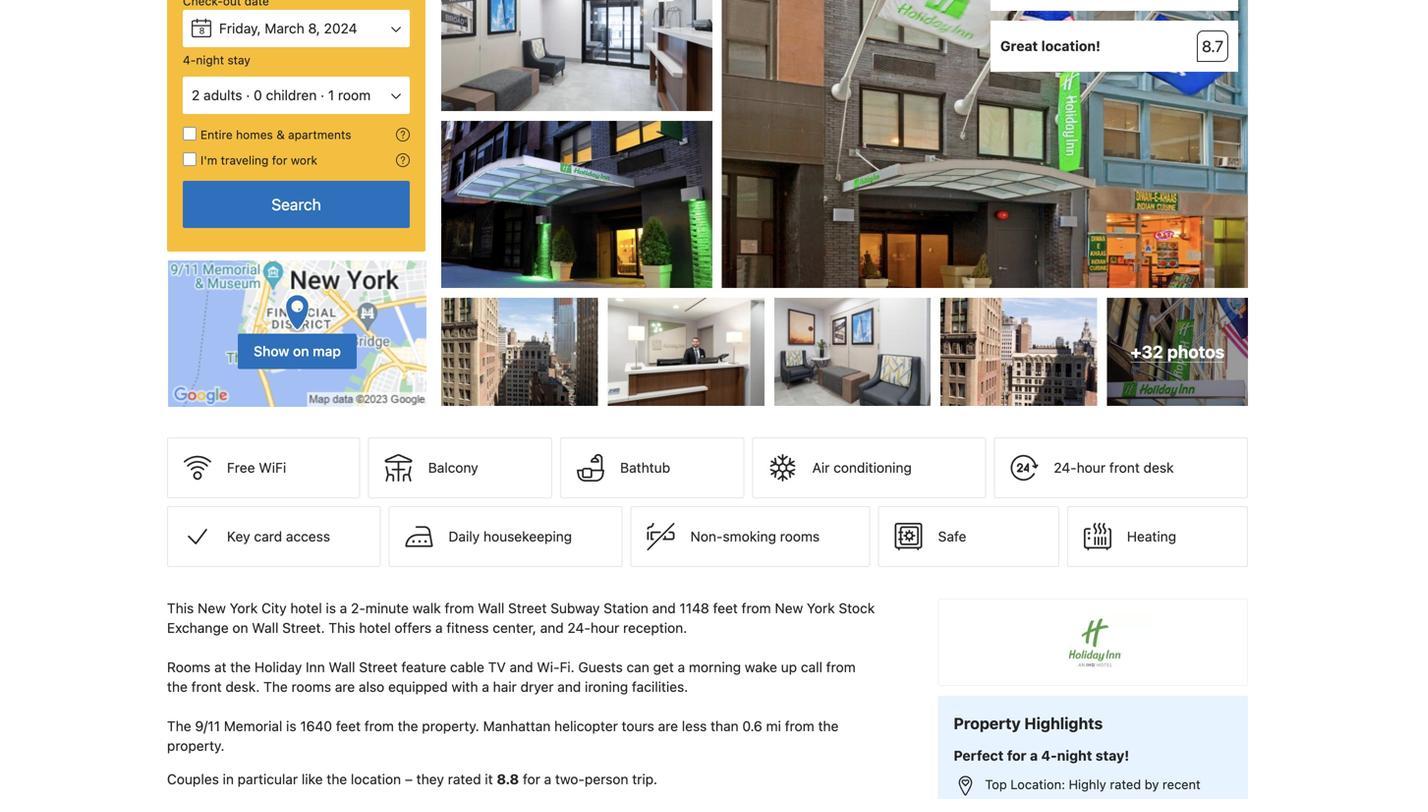 Task type: describe. For each thing, give the bounding box(es) containing it.
1 horizontal spatial this
[[329, 620, 355, 636]]

1 horizontal spatial is
[[326, 600, 336, 616]]

24-hour front desk button
[[994, 437, 1248, 498]]

1 horizontal spatial for
[[523, 771, 540, 787]]

1 york from the left
[[230, 600, 258, 616]]

non-smoking rooms button
[[631, 506, 870, 567]]

+32
[[1131, 342, 1163, 362]]

couples in particular like the location – they rated it 8.8 for a two-person trip.
[[167, 771, 657, 787]]

heating button
[[1067, 506, 1248, 567]]

apartments
[[288, 128, 351, 142]]

desk
[[1144, 460, 1174, 476]]

ironing
[[585, 679, 628, 695]]

hour inside this new york city hotel is a 2-minute walk from wall street subway station and 1148 feet from new york stock exchange on wall street. this hotel offers a fitness center, and 24-hour reception. rooms at the holiday inn wall street feature cable tv and wi-fi. guests can get a morning wake up call from the front desk. the rooms are also equipped with a hair dryer and ironing facilities. the 9/11 memorial is 1640 feet from the property. manhattan helicopter tours are less than 0.6 mi from the property.
[[591, 620, 619, 636]]

and up reception.
[[652, 600, 676, 616]]

2 new from the left
[[775, 600, 803, 616]]

location!
[[1041, 38, 1101, 54]]

2
[[192, 87, 200, 103]]

free wifi
[[227, 460, 286, 476]]

balcony button
[[368, 437, 552, 498]]

2 vertical spatial wall
[[329, 659, 355, 675]]

get
[[653, 659, 674, 675]]

particular
[[238, 771, 298, 787]]

0 vertical spatial hotel
[[290, 600, 322, 616]]

stock
[[839, 600, 875, 616]]

a down walk
[[435, 620, 443, 636]]

4-night stay
[[183, 53, 251, 67]]

rated inside top location: highly rated by recent guests (8.7)
[[1110, 777, 1141, 791]]

heating
[[1127, 528, 1177, 545]]

2 york from the left
[[807, 600, 835, 616]]

equipped
[[388, 679, 448, 695]]

2 adults · 0 children · 1 room button
[[183, 77, 410, 114]]

the down rooms
[[167, 679, 188, 695]]

wake
[[745, 659, 777, 675]]

&
[[276, 128, 285, 142]]

air conditioning button
[[752, 437, 986, 498]]

the right mi
[[818, 718, 839, 734]]

0
[[254, 87, 262, 103]]

stay
[[227, 53, 251, 67]]

search section
[[159, 0, 433, 408]]

guests
[[578, 659, 623, 675]]

2 horizontal spatial wall
[[478, 600, 504, 616]]

work
[[291, 153, 318, 167]]

1 vertical spatial street
[[359, 659, 398, 675]]

recent
[[1163, 777, 1201, 791]]

1 horizontal spatial street
[[508, 600, 547, 616]]

1 vertical spatial for
[[1007, 747, 1027, 763]]

hour inside button
[[1077, 460, 1106, 476]]

1 vertical spatial property.
[[167, 738, 224, 754]]

this new york city hotel is a 2-minute walk from wall street subway station and 1148 feet from new york stock exchange on wall street. this hotel offers a fitness center, and 24-hour reception. rooms at the holiday inn wall street feature cable tv and wi-fi. guests can get a morning wake up call from the front desk. the rooms are also equipped with a hair dryer and ironing facilities. the 9/11 memorial is 1640 feet from the property. manhattan helicopter tours are less than 0.6 mi from the property.
[[167, 600, 879, 754]]

night inside search section
[[196, 53, 224, 67]]

a left two-
[[544, 771, 552, 787]]

highly
[[1069, 777, 1106, 791]]

safe
[[938, 528, 966, 545]]

0 horizontal spatial the
[[167, 718, 191, 734]]

center,
[[493, 620, 536, 636]]

it
[[485, 771, 493, 787]]

rooms inside button
[[780, 528, 820, 545]]

and down subway
[[540, 620, 564, 636]]

1 vertical spatial wall
[[252, 620, 279, 636]]

front inside button
[[1109, 460, 1140, 476]]

dryer
[[520, 679, 554, 695]]

holiday
[[255, 659, 302, 675]]

inn
[[306, 659, 325, 675]]

search button
[[183, 181, 410, 228]]

homes
[[236, 128, 273, 142]]

rooms inside this new york city hotel is a 2-minute walk from wall street subway station and 1148 feet from new york stock exchange on wall street. this hotel offers a fitness center, and 24-hour reception. rooms at the holiday inn wall street feature cable tv and wi-fi. guests can get a morning wake up call from the front desk. the rooms are also equipped with a hair dryer and ironing facilities. the 9/11 memorial is 1640 feet from the property. manhattan helicopter tours are less than 0.6 mi from the property.
[[291, 679, 331, 695]]

a left the hair
[[482, 679, 489, 695]]

–
[[405, 771, 413, 787]]

up
[[781, 659, 797, 675]]

by
[[1145, 777, 1159, 791]]

+32 photos
[[1131, 342, 1225, 362]]

card
[[254, 528, 282, 545]]

wi-
[[537, 659, 560, 675]]

bathtub
[[620, 460, 670, 476]]

4- inside search section
[[183, 53, 196, 67]]

(8.7)
[[1029, 796, 1056, 799]]

location
[[351, 771, 401, 787]]

city
[[261, 600, 287, 616]]

9/11
[[195, 718, 220, 734]]

balcony
[[428, 460, 478, 476]]

2 · from the left
[[320, 87, 324, 103]]

in
[[223, 771, 234, 787]]

with
[[452, 679, 478, 695]]

24- inside this new york city hotel is a 2-minute walk from wall street subway station and 1148 feet from new york stock exchange on wall street. this hotel offers a fitness center, and 24-hour reception. rooms at the holiday inn wall street feature cable tv and wi-fi. guests can get a morning wake up call from the front desk. the rooms are also equipped with a hair dryer and ironing facilities. the 9/11 memorial is 1640 feet from the property. manhattan helicopter tours are less than 0.6 mi from the property.
[[568, 620, 591, 636]]

adults
[[204, 87, 242, 103]]

the up desk.
[[230, 659, 251, 675]]

guests
[[985, 796, 1025, 799]]

i'm traveling for work
[[200, 153, 318, 167]]

they
[[416, 771, 444, 787]]

show on map
[[254, 343, 341, 359]]

map
[[313, 343, 341, 359]]

8.7
[[1202, 37, 1224, 56]]

a right get
[[678, 659, 685, 675]]

memorial
[[224, 718, 282, 734]]

and right tv
[[510, 659, 533, 675]]

great location!
[[1000, 38, 1101, 54]]

mi
[[766, 718, 781, 734]]

property
[[954, 714, 1021, 733]]

on inside search section
[[293, 343, 309, 359]]

search
[[271, 195, 321, 214]]

1 vertical spatial is
[[286, 718, 296, 734]]

entire
[[200, 128, 233, 142]]

0 vertical spatial feet
[[713, 600, 738, 616]]

key card access button
[[167, 506, 381, 567]]

wifi
[[259, 460, 286, 476]]

top location: highly rated by recent guests (8.7)
[[985, 777, 1201, 799]]

station
[[604, 600, 648, 616]]

feature
[[401, 659, 446, 675]]

couples
[[167, 771, 219, 787]]



Task type: vqa. For each thing, say whether or not it's contained in the screenshot.
Free WiFi button
yes



Task type: locate. For each thing, give the bounding box(es) containing it.
street.
[[282, 620, 325, 636]]

from down also at bottom left
[[364, 718, 394, 734]]

the right like
[[327, 771, 347, 787]]

1 vertical spatial on
[[232, 620, 248, 636]]

the
[[230, 659, 251, 675], [167, 679, 188, 695], [398, 718, 418, 734], [818, 718, 839, 734], [327, 771, 347, 787]]

1 horizontal spatial york
[[807, 600, 835, 616]]

1 vertical spatial the
[[167, 718, 191, 734]]

1 horizontal spatial hour
[[1077, 460, 1106, 476]]

free wifi button
[[167, 437, 360, 498]]

smoking
[[723, 528, 776, 545]]

rated left the it
[[448, 771, 481, 787]]

1 horizontal spatial new
[[775, 600, 803, 616]]

1 horizontal spatial the
[[264, 679, 288, 695]]

0 vertical spatial the
[[264, 679, 288, 695]]

0 vertical spatial property.
[[422, 718, 479, 734]]

1 horizontal spatial property.
[[422, 718, 479, 734]]

from right mi
[[785, 718, 814, 734]]

property. down 9/11
[[167, 738, 224, 754]]

0 horizontal spatial hotel
[[290, 600, 322, 616]]

1 vertical spatial hotel
[[359, 620, 391, 636]]

1 horizontal spatial are
[[658, 718, 678, 734]]

holiday inn hotels & resorts image
[[1036, 613, 1154, 672]]

on right 'exchange'
[[232, 620, 248, 636]]

a left "2-"
[[340, 600, 347, 616]]

at
[[214, 659, 227, 675]]

for down property highlights
[[1007, 747, 1027, 763]]

manhattan
[[483, 718, 551, 734]]

1 vertical spatial rooms
[[291, 679, 331, 695]]

hair
[[493, 679, 517, 695]]

0 vertical spatial on
[[293, 343, 309, 359]]

cable
[[450, 659, 484, 675]]

daily housekeeping button
[[389, 506, 623, 567]]

0 horizontal spatial 24-
[[568, 620, 591, 636]]

0 horizontal spatial front
[[191, 679, 222, 695]]

from up fitness
[[445, 600, 474, 616]]

0 horizontal spatial new
[[198, 600, 226, 616]]

+32 photos link
[[1107, 298, 1248, 406]]

the left 9/11
[[167, 718, 191, 734]]

1 vertical spatial are
[[658, 718, 678, 734]]

also
[[359, 679, 385, 695]]

bathtub button
[[560, 437, 745, 498]]

8,
[[308, 20, 320, 36]]

0 vertical spatial night
[[196, 53, 224, 67]]

rooms right smoking
[[780, 528, 820, 545]]

i'm
[[200, 153, 217, 167]]

0 vertical spatial rooms
[[780, 528, 820, 545]]

are
[[335, 679, 355, 695], [658, 718, 678, 734]]

0 horizontal spatial night
[[196, 53, 224, 67]]

hour left desk
[[1077, 460, 1106, 476]]

0 horizontal spatial is
[[286, 718, 296, 734]]

are left less
[[658, 718, 678, 734]]

feet right "1640"
[[336, 718, 361, 734]]

0 horizontal spatial york
[[230, 600, 258, 616]]

1 vertical spatial night
[[1057, 747, 1092, 763]]

is left "1640"
[[286, 718, 296, 734]]

2 horizontal spatial for
[[1007, 747, 1027, 763]]

property. down with
[[422, 718, 479, 734]]

a up location:
[[1030, 747, 1038, 763]]

1
[[328, 87, 334, 103]]

on
[[293, 343, 309, 359], [232, 620, 248, 636]]

0 vertical spatial 4-
[[183, 53, 196, 67]]

1 horizontal spatial ·
[[320, 87, 324, 103]]

daily housekeeping
[[449, 528, 572, 545]]

2-
[[351, 600, 365, 616]]

0 vertical spatial this
[[167, 600, 194, 616]]

york left stock
[[807, 600, 835, 616]]

0 horizontal spatial feet
[[336, 718, 361, 734]]

0 horizontal spatial property.
[[167, 738, 224, 754]]

night
[[196, 53, 224, 67], [1057, 747, 1092, 763]]

daily
[[449, 528, 480, 545]]

1 vertical spatial 24-
[[568, 620, 591, 636]]

and
[[652, 600, 676, 616], [540, 620, 564, 636], [510, 659, 533, 675], [557, 679, 581, 695]]

wall right inn
[[329, 659, 355, 675]]

than
[[711, 718, 739, 734]]

rated left "by"
[[1110, 777, 1141, 791]]

hotel down minute
[[359, 620, 391, 636]]

photos
[[1167, 342, 1225, 362]]

1 horizontal spatial feet
[[713, 600, 738, 616]]

0 vertical spatial street
[[508, 600, 547, 616]]

for inside search section
[[272, 153, 287, 167]]

for
[[272, 153, 287, 167], [1007, 747, 1027, 763], [523, 771, 540, 787]]

0 horizontal spatial are
[[335, 679, 355, 695]]

new up 'exchange'
[[198, 600, 226, 616]]

2 vertical spatial for
[[523, 771, 540, 787]]

york left city
[[230, 600, 258, 616]]

24-hour front desk
[[1054, 460, 1174, 476]]

· left 1
[[320, 87, 324, 103]]

highlights
[[1025, 714, 1103, 733]]

0 horizontal spatial street
[[359, 659, 398, 675]]

· left 0
[[246, 87, 250, 103]]

access
[[286, 528, 330, 545]]

this up 'exchange'
[[167, 600, 194, 616]]

0 vertical spatial wall
[[478, 600, 504, 616]]

can
[[627, 659, 649, 675]]

feet
[[713, 600, 738, 616], [336, 718, 361, 734]]

from up wake
[[742, 600, 771, 616]]

we'll show you stays where you can have the entire place to yourself image
[[396, 128, 410, 142], [396, 128, 410, 142]]

fi.
[[560, 659, 575, 675]]

rooms down inn
[[291, 679, 331, 695]]

offers
[[395, 620, 432, 636]]

rooms
[[167, 659, 211, 675]]

walk
[[412, 600, 441, 616]]

1 horizontal spatial hotel
[[359, 620, 391, 636]]

show on map button
[[167, 259, 428, 408], [238, 334, 357, 369]]

1 · from the left
[[246, 87, 250, 103]]

helicopter
[[554, 718, 618, 734]]

the down the equipped
[[398, 718, 418, 734]]

24- down subway
[[568, 620, 591, 636]]

·
[[246, 87, 250, 103], [320, 87, 324, 103]]

1 horizontal spatial 24-
[[1054, 460, 1077, 476]]

0 vertical spatial for
[[272, 153, 287, 167]]

non-smoking rooms
[[691, 528, 820, 545]]

4- up location:
[[1041, 747, 1057, 763]]

location:
[[1011, 777, 1065, 791]]

the down 'holiday'
[[264, 679, 288, 695]]

night up highly
[[1057, 747, 1092, 763]]

key card access
[[227, 528, 330, 545]]

hotel up street.
[[290, 600, 322, 616]]

children
[[266, 87, 317, 103]]

0 vertical spatial is
[[326, 600, 336, 616]]

are left also at bottom left
[[335, 679, 355, 695]]

street up also at bottom left
[[359, 659, 398, 675]]

0 horizontal spatial hour
[[591, 620, 619, 636]]

4-
[[183, 53, 196, 67], [1041, 747, 1057, 763]]

like
[[302, 771, 323, 787]]

two-
[[555, 771, 585, 787]]

1 horizontal spatial 4-
[[1041, 747, 1057, 763]]

0 horizontal spatial 4-
[[183, 53, 196, 67]]

0 horizontal spatial rated
[[448, 771, 481, 787]]

feet right '1148'
[[713, 600, 738, 616]]

1 new from the left
[[198, 600, 226, 616]]

march
[[265, 20, 304, 36]]

desk.
[[225, 679, 260, 695]]

housekeeping
[[483, 528, 572, 545]]

if you select this option, we'll show you popular business travel features like breakfast, wifi and free parking. image
[[396, 153, 410, 167], [396, 153, 410, 167]]

1 vertical spatial 4-
[[1041, 747, 1057, 763]]

1 horizontal spatial night
[[1057, 747, 1092, 763]]

this
[[167, 600, 194, 616], [329, 620, 355, 636]]

0 horizontal spatial rooms
[[291, 679, 331, 695]]

0 horizontal spatial on
[[232, 620, 248, 636]]

street up center,
[[508, 600, 547, 616]]

from right call
[[826, 659, 856, 675]]

4- up 2
[[183, 53, 196, 67]]

0 horizontal spatial wall
[[252, 620, 279, 636]]

wall
[[478, 600, 504, 616], [252, 620, 279, 636], [329, 659, 355, 675]]

stay!
[[1096, 747, 1129, 763]]

wall up fitness
[[478, 600, 504, 616]]

property.
[[422, 718, 479, 734], [167, 738, 224, 754]]

show
[[254, 343, 289, 359]]

0 vertical spatial front
[[1109, 460, 1140, 476]]

new up up
[[775, 600, 803, 616]]

1 vertical spatial front
[[191, 679, 222, 695]]

0 vertical spatial hour
[[1077, 460, 1106, 476]]

night left stay on the left of the page
[[196, 53, 224, 67]]

friday,
[[219, 20, 261, 36]]

hour down the "station"
[[591, 620, 619, 636]]

a
[[340, 600, 347, 616], [435, 620, 443, 636], [678, 659, 685, 675], [482, 679, 489, 695], [1030, 747, 1038, 763], [544, 771, 552, 787]]

1 horizontal spatial wall
[[329, 659, 355, 675]]

perfect for a 4-night stay!
[[954, 747, 1129, 763]]

0 horizontal spatial ·
[[246, 87, 250, 103]]

front left desk
[[1109, 460, 1140, 476]]

and down fi.
[[557, 679, 581, 695]]

is
[[326, 600, 336, 616], [286, 718, 296, 734]]

for right 8.8
[[523, 771, 540, 787]]

fitness
[[447, 620, 489, 636]]

friday, march 8, 2024
[[219, 20, 357, 36]]

for left "work"
[[272, 153, 287, 167]]

1 horizontal spatial front
[[1109, 460, 1140, 476]]

1 horizontal spatial rated
[[1110, 777, 1141, 791]]

traveling
[[221, 153, 269, 167]]

1 vertical spatial this
[[329, 620, 355, 636]]

1 horizontal spatial on
[[293, 343, 309, 359]]

trip.
[[632, 771, 657, 787]]

on inside this new york city hotel is a 2-minute walk from wall street subway station and 1148 feet from new york stock exchange on wall street. this hotel offers a fitness center, and 24-hour reception. rooms at the holiday inn wall street feature cable tv and wi-fi. guests can get a morning wake up call from the front desk. the rooms are also equipped with a hair dryer and ironing facilities. the 9/11 memorial is 1640 feet from the property. manhattan helicopter tours are less than 0.6 mi from the property.
[[232, 620, 248, 636]]

reception.
[[623, 620, 687, 636]]

safe button
[[878, 506, 1059, 567]]

0.6
[[742, 718, 762, 734]]

0 horizontal spatial for
[[272, 153, 287, 167]]

scored 8.7 element
[[1197, 31, 1228, 62]]

1 horizontal spatial rooms
[[780, 528, 820, 545]]

exchange
[[167, 620, 229, 636]]

on left map
[[293, 343, 309, 359]]

non-
[[691, 528, 723, 545]]

subway
[[551, 600, 600, 616]]

wall down city
[[252, 620, 279, 636]]

front down "at"
[[191, 679, 222, 695]]

rooms
[[780, 528, 820, 545], [291, 679, 331, 695]]

24- inside button
[[1054, 460, 1077, 476]]

property highlights
[[954, 714, 1103, 733]]

this down "2-"
[[329, 620, 355, 636]]

0 horizontal spatial this
[[167, 600, 194, 616]]

0 vertical spatial are
[[335, 679, 355, 695]]

front inside this new york city hotel is a 2-minute walk from wall street subway station and 1148 feet from new york stock exchange on wall street. this hotel offers a fitness center, and 24-hour reception. rooms at the holiday inn wall street feature cable tv and wi-fi. guests can get a morning wake up call from the front desk. the rooms are also equipped with a hair dryer and ironing facilities. the 9/11 memorial is 1640 feet from the property. manhattan helicopter tours are less than 0.6 mi from the property.
[[191, 679, 222, 695]]

1148
[[680, 600, 709, 616]]

is left "2-"
[[326, 600, 336, 616]]

air conditioning
[[812, 460, 912, 476]]

24- left desk
[[1054, 460, 1077, 476]]

1 vertical spatial hour
[[591, 620, 619, 636]]

1 vertical spatial feet
[[336, 718, 361, 734]]

0 vertical spatial 24-
[[1054, 460, 1077, 476]]



